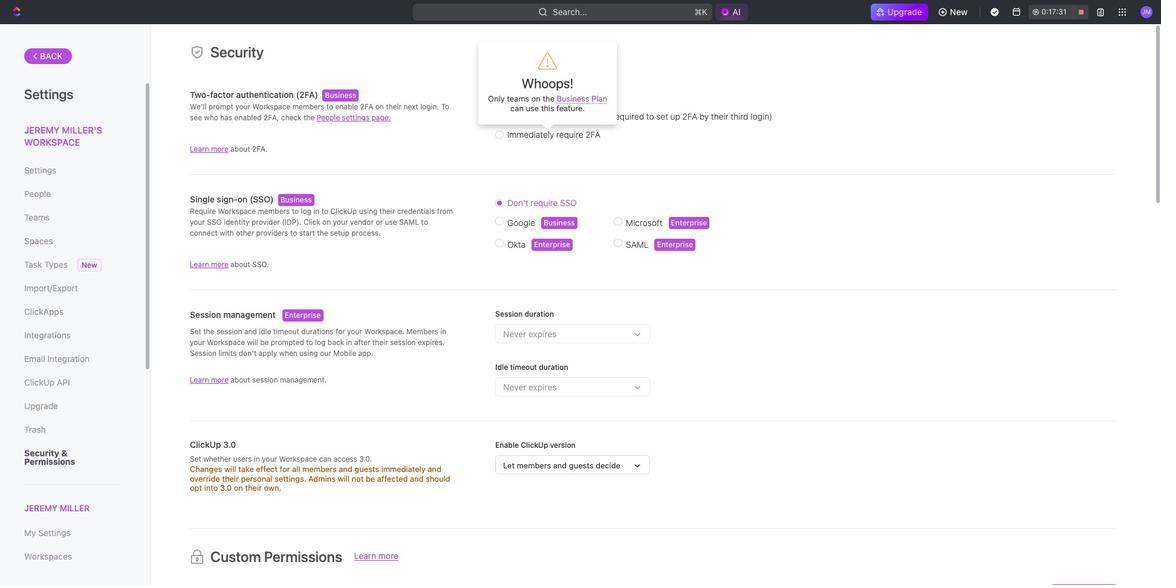 Task type: vqa. For each thing, say whether or not it's contained in the screenshot.
"🗣 Chat" button
no



Task type: locate. For each thing, give the bounding box(es) containing it.
1 horizontal spatial saml
[[626, 240, 649, 250]]

use inside the require workspace members to log in to clickup using their credentials from your sso identity provider (idp). click on your vendor or use saml to connect with other providers to start the setup process.
[[385, 218, 397, 227]]

3.0 right into
[[220, 483, 232, 493]]

whoops! only teams on the business plan can use this feature.
[[488, 76, 607, 113]]

using up vendor
[[359, 207, 378, 216]]

saml down "credentials"
[[399, 218, 419, 227]]

1 vertical spatial security
[[24, 448, 59, 458]]

require
[[508, 111, 537, 122], [190, 207, 216, 216]]

2 vertical spatial require
[[531, 198, 558, 208]]

the
[[543, 94, 555, 104], [304, 113, 315, 122], [317, 229, 328, 238], [203, 327, 214, 336]]

next
[[404, 102, 418, 111]]

ai button
[[716, 4, 748, 21]]

1 horizontal spatial using
[[359, 207, 378, 216]]

using inside the require workspace members to log in to clickup using their credentials from your sso identity provider (idp). click on your vendor or use saml to connect with other providers to start the setup process.
[[359, 207, 378, 216]]

0 vertical spatial sso
[[560, 198, 577, 208]]

new inside button
[[950, 7, 968, 17]]

search...
[[553, 7, 588, 17]]

upgrade link down clickup api link
[[24, 396, 120, 417]]

session down workspace.
[[390, 338, 416, 347]]

people inside settings "element"
[[24, 189, 51, 199]]

can right only
[[511, 103, 524, 113]]

see
[[190, 113, 202, 122]]

the inside set the session and idle timeout durations for your workspace. members in your workspace will be prompted to log back in after their session expires. session limits don't apply when using our mobile app.
[[203, 327, 214, 336]]

expires down idle timeout duration
[[529, 382, 557, 393]]

1 horizontal spatial will
[[247, 338, 258, 347]]

don't for don't require sso
[[508, 198, 529, 208]]

clickup up whether
[[190, 440, 221, 450]]

people up teams
[[24, 189, 51, 199]]

2fa up (members
[[560, 93, 575, 103]]

1 vertical spatial back
[[328, 338, 344, 347]]

whether
[[203, 455, 231, 464]]

0 vertical spatial require
[[508, 111, 537, 122]]

session for session management
[[190, 310, 221, 320]]

effect
[[256, 465, 278, 474]]

1 about from the top
[[231, 145, 250, 154]]

settings link
[[24, 160, 120, 181]]

0 vertical spatial never expires
[[503, 329, 557, 339]]

in up effect
[[254, 455, 260, 464]]

and left idle at the bottom left of page
[[244, 327, 257, 336]]

we'll prompt your workspace members to enable 2fa on their next login. to see who has enabled 2fa, check the
[[190, 102, 449, 122]]

will inside set the session and idle timeout durations for your workspace. members in your workspace will be prompted to log back in after their session expires. session limits don't apply when using our mobile app.
[[247, 338, 258, 347]]

2 vertical spatial about
[[231, 376, 250, 385]]

clickup inside "clickup 3.0 set whether users in your workspace can access 3.0. changes will take effect for all members and guests immediately and override their personal settings. admins will not be affected and should opt into 3.0 on their own."
[[190, 440, 221, 450]]

session up idle
[[495, 310, 523, 319]]

session management
[[190, 310, 278, 320]]

connect
[[190, 229, 218, 238]]

session down apply
[[252, 376, 278, 385]]

has
[[220, 113, 232, 122]]

settings element
[[0, 24, 151, 586]]

0 vertical spatial session
[[216, 327, 242, 336]]

0 horizontal spatial guests
[[355, 465, 379, 474]]

task types
[[24, 259, 68, 270]]

let
[[503, 461, 515, 471]]

1 horizontal spatial permissions
[[264, 548, 342, 565]]

back inside settings "element"
[[40, 51, 63, 61]]

clickapps
[[24, 307, 63, 317]]

0 vertical spatial permissions
[[24, 457, 75, 467]]

about for authentication
[[231, 145, 250, 154]]

decide
[[596, 461, 621, 471]]

email integration link
[[24, 349, 120, 370]]

login.
[[420, 102, 439, 111]]

require down single
[[190, 207, 216, 216]]

be
[[260, 338, 269, 347], [366, 474, 375, 484]]

clickup left api
[[24, 377, 55, 388]]

1 vertical spatial never expires button
[[495, 377, 1117, 397]]

jeremy inside jeremy miller's workspace
[[24, 125, 60, 135]]

using left the our
[[300, 349, 318, 358]]

0 vertical spatial never expires button
[[495, 324, 1117, 344]]

2 about from the top
[[231, 260, 250, 269]]

1 vertical spatial never
[[503, 382, 526, 393]]

log down durations
[[315, 338, 326, 347]]

to inside the we'll prompt your workspace members to enable 2fa on their next login. to see who has enabled 2fa, check the
[[326, 102, 333, 111]]

email integration
[[24, 354, 90, 364]]

your up effect
[[262, 455, 277, 464]]

0 horizontal spatial log
[[301, 207, 311, 216]]

the right the check
[[304, 113, 315, 122]]

workspace up identity
[[218, 207, 256, 216]]

the down whoops! at left
[[543, 94, 555, 104]]

guests down 3.0.
[[355, 465, 379, 474]]

1 vertical spatial require
[[190, 207, 216, 216]]

members inside the we'll prompt your workspace members to enable 2fa on their next login. to see who has enabled 2fa, check the
[[293, 102, 324, 111]]

jm
[[1143, 8, 1151, 15]]

for left all
[[280, 465, 290, 474]]

on left this
[[532, 94, 541, 104]]

1 horizontal spatial sso
[[560, 198, 577, 208]]

1 horizontal spatial timeout
[[510, 363, 537, 372]]

0 vertical spatial new
[[950, 7, 968, 17]]

provider
[[252, 218, 280, 227]]

0 vertical spatial saml
[[399, 218, 419, 227]]

0 vertical spatial upgrade link
[[871, 4, 928, 21]]

0 horizontal spatial upgrade
[[24, 401, 58, 411]]

your up after
[[347, 327, 362, 336]]

about left "2fa."
[[231, 145, 250, 154]]

0 vertical spatial set
[[190, 327, 201, 336]]

or
[[376, 218, 383, 227]]

require up google
[[531, 198, 558, 208]]

1 vertical spatial session
[[390, 338, 416, 347]]

0 horizontal spatial be
[[260, 338, 269, 347]]

enterprise
[[671, 218, 707, 227], [534, 240, 570, 249], [657, 240, 693, 249], [285, 311, 321, 320]]

enterprise right okta at the top of the page
[[534, 240, 570, 249]]

workspace inside jeremy miller's workspace
[[24, 136, 80, 147]]

duration up idle timeout duration
[[525, 310, 554, 319]]

management.
[[280, 376, 327, 385]]

be inside "clickup 3.0 set whether users in your workspace can access 3.0. changes will take effect for all members and guests immediately and override their personal settings. admins will not be affected and should opt into 3.0 on their own."
[[366, 474, 375, 484]]

on left "(sso)"
[[238, 194, 248, 204]]

members down (2fa)
[[293, 102, 324, 111]]

1 horizontal spatial require
[[508, 111, 537, 122]]

require for immediately require 2fa
[[556, 129, 584, 140]]

2 vertical spatial session
[[252, 376, 278, 385]]

into
[[204, 483, 218, 493]]

upgrade
[[888, 7, 922, 17], [24, 401, 58, 411]]

feature.
[[557, 103, 585, 113]]

require inside the require workspace members to log in to clickup using their credentials from your sso identity provider (idp). click on your vendor or use saml to connect with other providers to start the setup process.
[[190, 207, 216, 216]]

0 horizontal spatial back
[[40, 51, 63, 61]]

0 vertical spatial can
[[511, 103, 524, 113]]

teams
[[24, 212, 50, 223]]

trash
[[24, 425, 46, 435]]

never expires down idle timeout duration
[[503, 382, 557, 393]]

1 vertical spatial new
[[82, 261, 97, 270]]

1 horizontal spatial people
[[317, 113, 340, 122]]

workspace inside set the session and idle timeout durations for your workspace. members in your workspace will be prompted to log back in after their session expires. session limits don't apply when using our mobile app.
[[207, 338, 245, 347]]

settings right my
[[38, 528, 71, 538]]

0 horizontal spatial for
[[280, 465, 290, 474]]

0 vertical spatial timeout
[[273, 327, 299, 336]]

1 vertical spatial about
[[231, 260, 250, 269]]

2fa.
[[252, 145, 268, 154]]

2 jeremy from the top
[[24, 503, 58, 514]]

0 horizontal spatial session
[[216, 327, 242, 336]]

app.
[[358, 349, 373, 358]]

members right all
[[302, 465, 337, 474]]

0 vertical spatial people
[[317, 113, 340, 122]]

0 vertical spatial about
[[231, 145, 250, 154]]

workspace up all
[[279, 455, 317, 464]]

on up page.
[[375, 102, 384, 111]]

1 jeremy from the top
[[24, 125, 60, 135]]

1 vertical spatial use
[[385, 218, 397, 227]]

never expires for 2nd never expires dropdown button from the bottom of the page
[[503, 329, 557, 339]]

0 horizontal spatial sso
[[207, 218, 222, 227]]

jeremy miller's workspace
[[24, 125, 102, 147]]

1 horizontal spatial for
[[336, 327, 345, 336]]

session left limits
[[190, 349, 217, 358]]

learn
[[190, 145, 209, 154], [190, 260, 209, 269], [190, 376, 209, 385], [354, 551, 376, 561]]

0 vertical spatial back
[[40, 51, 63, 61]]

session for session duration
[[495, 310, 523, 319]]

1 vertical spatial don't
[[508, 198, 529, 208]]

1 vertical spatial saml
[[626, 240, 649, 250]]

0 vertical spatial for
[[336, 327, 345, 336]]

on right click
[[322, 218, 331, 227]]

2 never from the top
[[503, 382, 526, 393]]

enterprise up durations
[[285, 311, 321, 320]]

expires.
[[418, 338, 445, 347]]

in inside "clickup 3.0 set whether users in your workspace can access 3.0. changes will take effect for all members and guests immediately and override their personal settings. admins will not be affected and should opt into 3.0 on their own."
[[254, 455, 260, 464]]

1 horizontal spatial upgrade
[[888, 7, 922, 17]]

limits
[[219, 349, 237, 358]]

your up connect
[[190, 218, 205, 227]]

their right by
[[711, 111, 729, 122]]

your up enabled
[[235, 102, 251, 111]]

be right 'not'
[[366, 474, 375, 484]]

members inside the require workspace members to log in to clickup using their credentials from your sso identity provider (idp). click on your vendor or use saml to connect with other providers to start the setup process.
[[258, 207, 290, 216]]

immediately
[[381, 465, 426, 474]]

settings up 'people' link
[[24, 165, 56, 175]]

let members and guests decide
[[503, 461, 621, 471]]

never expires down session duration
[[503, 329, 557, 339]]

2 don't from the top
[[508, 198, 529, 208]]

learn for learn more
[[354, 551, 376, 561]]

0 vertical spatial settings
[[24, 86, 73, 102]]

0 vertical spatial security
[[210, 44, 264, 60]]

their up the or
[[380, 207, 395, 216]]

duration right idle
[[539, 363, 568, 372]]

set
[[190, 327, 201, 336], [190, 455, 201, 464]]

1 horizontal spatial session
[[252, 376, 278, 385]]

1 vertical spatial can
[[319, 455, 332, 464]]

upgrade down clickup api
[[24, 401, 58, 411]]

0 vertical spatial use
[[526, 103, 539, 113]]

use right the or
[[385, 218, 397, 227]]

timeout
[[273, 327, 299, 336], [510, 363, 537, 372]]

on inside the we'll prompt your workspace members to enable 2fa on their next login. to see who has enabled 2fa, check the
[[375, 102, 384, 111]]

be down idle at the bottom left of page
[[260, 338, 269, 347]]

immediately
[[508, 129, 554, 140]]

require down whoops! at left
[[531, 93, 558, 103]]

0 vertical spatial be
[[260, 338, 269, 347]]

1 vertical spatial people
[[24, 189, 51, 199]]

1 expires from the top
[[529, 329, 557, 339]]

new inside settings "element"
[[82, 261, 97, 270]]

their up page.
[[386, 102, 402, 111]]

2fa inside the we'll prompt your workspace members to enable 2fa on their next login. to see who has enabled 2fa, check the
[[360, 102, 373, 111]]

(members
[[556, 111, 595, 122]]

0 horizontal spatial new
[[82, 261, 97, 270]]

page.
[[372, 113, 391, 122]]

guests left decide
[[569, 461, 594, 471]]

single
[[190, 194, 215, 204]]

1 vertical spatial jeremy
[[24, 503, 58, 514]]

2 never expires from the top
[[503, 382, 557, 393]]

3 about from the top
[[231, 376, 250, 385]]

clickup inside the require workspace members to log in to clickup using their credentials from your sso identity provider (idp). click on your vendor or use saml to connect with other providers to start the setup process.
[[330, 207, 357, 216]]

require for don't require 2fa
[[531, 93, 558, 103]]

more for learn more about session management.
[[211, 376, 229, 385]]

upgrade link left new button
[[871, 4, 928, 21]]

1 never expires from the top
[[503, 329, 557, 339]]

learn more link for single
[[190, 260, 229, 269]]

upgrade link
[[871, 4, 928, 21], [24, 396, 120, 417]]

session left the management
[[190, 310, 221, 320]]

vendor
[[350, 218, 374, 227]]

in inside the require workspace members to log in to clickup using their credentials from your sso identity provider (idp). click on your vendor or use saml to connect with other providers to start the setup process.
[[313, 207, 319, 216]]

guests inside "clickup 3.0 set whether users in your workspace can access 3.0. changes will take effect for all members and guests immediately and override their personal settings. admins will not be affected and should opt into 3.0 on their own."
[[355, 465, 379, 474]]

2fa
[[560, 93, 575, 103], [360, 102, 373, 111], [539, 111, 554, 122], [683, 111, 698, 122], [586, 129, 601, 140]]

clickup 3.0 set whether users in your workspace can access 3.0. changes will take effect for all members and guests immediately and override their personal settings. admins will not be affected and should opt into 3.0 on their own.
[[190, 440, 450, 493]]

about down don't
[[231, 376, 250, 385]]

0 horizontal spatial saml
[[399, 218, 419, 227]]

1 vertical spatial using
[[300, 349, 318, 358]]

guests
[[569, 461, 594, 471], [355, 465, 379, 474]]

will up don't
[[247, 338, 258, 347]]

1 horizontal spatial be
[[366, 474, 375, 484]]

own.
[[264, 483, 281, 493]]

spaces link
[[24, 231, 120, 252]]

my settings link
[[24, 523, 120, 544]]

trash link
[[24, 420, 120, 440]]

timeout right idle
[[510, 363, 537, 372]]

import/export
[[24, 283, 78, 293]]

session down session management
[[216, 327, 242, 336]]

people down enable
[[317, 113, 340, 122]]

1 don't from the top
[[508, 93, 529, 103]]

1 vertical spatial expires
[[529, 382, 557, 393]]

1 horizontal spatial back
[[328, 338, 344, 347]]

0 vertical spatial log
[[301, 207, 311, 216]]

clickup right enable on the left
[[521, 441, 548, 450]]

1 vertical spatial upgrade link
[[24, 396, 120, 417]]

upgrade left new button
[[888, 7, 922, 17]]

0 vertical spatial never
[[503, 329, 526, 339]]

workspace
[[253, 102, 291, 111], [24, 136, 80, 147], [218, 207, 256, 216], [207, 338, 245, 347], [279, 455, 317, 464]]

the down session management
[[203, 327, 214, 336]]

their down workspace.
[[372, 338, 388, 347]]

clickup api link
[[24, 373, 120, 393]]

1 horizontal spatial log
[[315, 338, 326, 347]]

1 vertical spatial never expires
[[503, 382, 557, 393]]

1 horizontal spatial security
[[210, 44, 264, 60]]

in up click
[[313, 207, 319, 216]]

set up changes
[[190, 455, 201, 464]]

0 horizontal spatial using
[[300, 349, 318, 358]]

people link
[[24, 184, 120, 204]]

clickup inside settings "element"
[[24, 377, 55, 388]]

0 horizontal spatial require
[[190, 207, 216, 216]]

1 vertical spatial permissions
[[264, 548, 342, 565]]

never down idle
[[503, 382, 526, 393]]

1 horizontal spatial guests
[[569, 461, 594, 471]]

require down 'teams' at the top left of page
[[508, 111, 537, 122]]

0 horizontal spatial can
[[319, 455, 332, 464]]

0 vertical spatial expires
[[529, 329, 557, 339]]

jeremy up my settings
[[24, 503, 58, 514]]

people settings page.
[[317, 113, 391, 122]]

0 horizontal spatial use
[[385, 218, 397, 227]]

the down click
[[317, 229, 328, 238]]

security inside security & permissions
[[24, 448, 59, 458]]

1 vertical spatial set
[[190, 455, 201, 464]]

more for learn more about 2fa.
[[211, 145, 229, 154]]

don't right only
[[508, 93, 529, 103]]

management
[[223, 310, 276, 320]]

1 set from the top
[[190, 327, 201, 336]]

2 vertical spatial settings
[[38, 528, 71, 538]]

0 horizontal spatial security
[[24, 448, 59, 458]]

1 vertical spatial for
[[280, 465, 290, 474]]

2 set from the top
[[190, 455, 201, 464]]

learn more link for two-
[[190, 145, 229, 154]]

timeout inside set the session and idle timeout durations for your workspace. members in your workspace will be prompted to log back in after their session expires. session limits don't apply when using our mobile app.
[[273, 327, 299, 336]]

0 horizontal spatial permissions
[[24, 457, 75, 467]]

1 horizontal spatial can
[[511, 103, 524, 113]]

1 horizontal spatial use
[[526, 103, 539, 113]]

your
[[235, 102, 251, 111], [190, 218, 205, 227], [333, 218, 348, 227], [347, 327, 362, 336], [190, 338, 205, 347], [262, 455, 277, 464]]

2fa,
[[264, 113, 279, 122]]

learn for learn more about 2fa.
[[190, 145, 209, 154]]

saml inside the require workspace members to log in to clickup using their credentials from your sso identity provider (idp). click on your vendor or use saml to connect with other providers to start the setup process.
[[399, 218, 419, 227]]

by
[[700, 111, 709, 122]]

don't up google
[[508, 198, 529, 208]]

using
[[359, 207, 378, 216], [300, 349, 318, 358]]

log up click
[[301, 207, 311, 216]]

business up (idp).
[[281, 195, 312, 204]]

and down "access"
[[339, 465, 353, 474]]

google
[[508, 218, 535, 228]]

(sso)
[[250, 194, 274, 204]]

learn for learn more about session management.
[[190, 376, 209, 385]]

1 vertical spatial upgrade
[[24, 401, 58, 411]]

enterprise right microsoft
[[671, 218, 707, 227]]

0 vertical spatial upgrade
[[888, 7, 922, 17]]

use
[[526, 103, 539, 113], [385, 218, 397, 227]]

workspace inside the we'll prompt your workspace members to enable 2fa on their next login. to see who has enabled 2fa, check the
[[253, 102, 291, 111]]

for up mobile at the left
[[336, 327, 345, 336]]

1 vertical spatial sso
[[207, 218, 222, 227]]

their inside set the session and idle timeout durations for your workspace. members in your workspace will be prompted to log back in after their session expires. session limits don't apply when using our mobile app.
[[372, 338, 388, 347]]

sso.
[[252, 260, 269, 269]]

be inside set the session and idle timeout durations for your workspace. members in your workspace will be prompted to log back in after their session expires. session limits don't apply when using our mobile app.
[[260, 338, 269, 347]]

1 never from the top
[[503, 329, 526, 339]]

1 vertical spatial be
[[366, 474, 375, 484]]

require down (members
[[556, 129, 584, 140]]

0 horizontal spatial people
[[24, 189, 51, 199]]

3.0.
[[359, 455, 372, 464]]

more
[[211, 145, 229, 154], [211, 260, 229, 269], [211, 376, 229, 385], [379, 551, 398, 561]]

credentials
[[397, 207, 435, 216]]

security
[[210, 44, 264, 60], [24, 448, 59, 458]]

in up expires.
[[440, 327, 447, 336]]

members
[[293, 102, 324, 111], [258, 207, 290, 216], [517, 461, 551, 471], [302, 465, 337, 474]]

0 vertical spatial duration
[[525, 310, 554, 319]]

never expires button
[[495, 324, 1117, 344], [495, 377, 1117, 397]]

use left this
[[526, 103, 539, 113]]

set the session and idle timeout durations for your workspace. members in your workspace will be prompted to log back in after their session expires. session limits don't apply when using our mobile app.
[[190, 327, 447, 358]]

session inside set the session and idle timeout durations for your workspace. members in your workspace will be prompted to log back in after their session expires. session limits don't apply when using our mobile app.
[[190, 349, 217, 358]]

your inside the we'll prompt your workspace members to enable 2fa on their next login. to see who has enabled 2fa, check the
[[235, 102, 251, 111]]

1 never expires button from the top
[[495, 324, 1117, 344]]

guests inside 'dropdown button'
[[569, 461, 594, 471]]

sign-
[[217, 194, 238, 204]]

workspace up limits
[[207, 338, 245, 347]]

2fa up the settings at the left top
[[360, 102, 373, 111]]

required
[[612, 111, 644, 122]]

enable
[[495, 441, 519, 450]]

factor
[[210, 90, 234, 100]]

0 horizontal spatial timeout
[[273, 327, 299, 336]]

only
[[488, 94, 505, 104]]

0 vertical spatial don't
[[508, 93, 529, 103]]

never expires
[[503, 329, 557, 339], [503, 382, 557, 393]]

the inside the require workspace members to log in to clickup using their credentials from your sso identity provider (idp). click on your vendor or use saml to connect with other providers to start the setup process.
[[317, 229, 328, 238]]

people for people settings page.
[[317, 113, 340, 122]]

security up factor
[[210, 44, 264, 60]]

more for learn more about sso.
[[211, 260, 229, 269]]

expires down session duration
[[529, 329, 557, 339]]

providers
[[256, 229, 288, 238]]

0 vertical spatial using
[[359, 207, 378, 216]]

and down version
[[553, 461, 567, 471]]

log inside the require workspace members to log in to clickup using their credentials from your sso identity provider (idp). click on your vendor or use saml to connect with other providers to start the setup process.
[[301, 207, 311, 216]]

timeout up prompted
[[273, 327, 299, 336]]

duration
[[525, 310, 554, 319], [539, 363, 568, 372]]

workspace down miller's
[[24, 136, 80, 147]]

clickup up vendor
[[330, 207, 357, 216]]

and right the immediately
[[428, 465, 441, 474]]

security left &
[[24, 448, 59, 458]]

settings down back link
[[24, 86, 73, 102]]



Task type: describe. For each thing, give the bounding box(es) containing it.
not
[[352, 474, 364, 484]]

your up setup
[[333, 218, 348, 227]]

new button
[[933, 2, 975, 22]]

email
[[24, 354, 45, 364]]

on inside "clickup 3.0 set whether users in your workspace can access 3.0. changes will take effect for all members and guests immediately and override their personal settings. admins will not be affected and should opt into 3.0 on their own."
[[234, 483, 243, 493]]

our
[[320, 349, 331, 358]]

changes
[[190, 465, 222, 474]]

(2fa)
[[296, 90, 318, 100]]

when
[[279, 349, 298, 358]]

learn for learn more about sso.
[[190, 260, 209, 269]]

back link
[[24, 48, 72, 64]]

and inside 'dropdown button'
[[553, 461, 567, 471]]

your inside "clickup 3.0 set whether users in your workspace can access 3.0. changes will take effect for all members and guests immediately and override their personal settings. admins will not be affected and should opt into 3.0 on their own."
[[262, 455, 277, 464]]

require for don't
[[508, 111, 537, 122]]

business down don't require sso
[[544, 218, 575, 227]]

set inside "clickup 3.0 set whether users in your workspace can access 3.0. changes will take effect for all members and guests immediately and override their personal settings. admins will not be affected and should opt into 3.0 on their own."
[[190, 455, 201, 464]]

version
[[550, 441, 576, 450]]

set
[[656, 111, 668, 122]]

their left own.
[[245, 483, 262, 493]]

can inside 'whoops! only teams on the business plan can use this feature.'
[[511, 103, 524, 113]]

affected
[[377, 474, 408, 484]]

members inside "clickup 3.0 set whether users in your workspace can access 3.0. changes will take effect for all members and guests immediately and override their personal settings. admins will not be affected and should opt into 3.0 on their own."
[[302, 465, 337, 474]]

business up enable
[[325, 91, 356, 100]]

teams link
[[24, 207, 120, 228]]

identity
[[224, 218, 250, 227]]

other
[[236, 229, 254, 238]]

learn more link for session
[[190, 376, 229, 385]]

2fa down don't require 2fa
[[539, 111, 554, 122]]

in up mobile at the left
[[346, 338, 352, 347]]

business inside 'whoops! only teams on the business plan can use this feature.'
[[557, 94, 590, 104]]

sso inside the require workspace members to log in to clickup using their credentials from your sso identity provider (idp). click on your vendor or use saml to connect with other providers to start the setup process.
[[207, 218, 222, 227]]

2 expires from the top
[[529, 382, 557, 393]]

jeremy miller
[[24, 503, 90, 514]]

require 2fa (members are required to set up 2fa by their third login)
[[508, 111, 772, 122]]

1 vertical spatial 3.0
[[220, 483, 232, 493]]

whoops!
[[522, 76, 574, 91]]

miller
[[60, 503, 90, 514]]

admins
[[309, 474, 336, 484]]

2 horizontal spatial session
[[390, 338, 416, 347]]

0 horizontal spatial will
[[224, 465, 236, 474]]

task
[[24, 259, 42, 270]]

don't require sso
[[508, 198, 577, 208]]

are
[[598, 111, 610, 122]]

microsoft
[[626, 218, 663, 228]]

1 vertical spatial duration
[[539, 363, 568, 372]]

idle timeout duration
[[495, 363, 568, 372]]

and left should
[[410, 474, 424, 484]]

jeremy for jeremy miller's workspace
[[24, 125, 60, 135]]

the inside the we'll prompt your workspace members to enable 2fa on their next login. to see who has enabled 2fa, check the
[[304, 113, 315, 122]]

idle
[[495, 363, 508, 372]]

never expires for 2nd never expires dropdown button from the top
[[503, 382, 557, 393]]

security for security & permissions
[[24, 448, 59, 458]]

use inside 'whoops! only teams on the business plan can use this feature.'
[[526, 103, 539, 113]]

my
[[24, 528, 36, 538]]

don't for don't require 2fa
[[508, 93, 529, 103]]

enable
[[335, 102, 358, 111]]

more for learn more
[[379, 551, 398, 561]]

this
[[541, 103, 555, 113]]

teams
[[507, 94, 529, 104]]

require for single
[[190, 207, 216, 216]]

clickup api
[[24, 377, 70, 388]]

people for people
[[24, 189, 51, 199]]

back inside set the session and idle timeout durations for your workspace. members in your workspace will be prompted to log back in after their session expires. session limits don't apply when using our mobile app.
[[328, 338, 344, 347]]

their inside the require workspace members to log in to clickup using their credentials from your sso identity provider (idp). click on your vendor or use saml to connect with other providers to start the setup process.
[[380, 207, 395, 216]]

all
[[292, 465, 300, 474]]

miller's
[[62, 125, 102, 135]]

immediately require 2fa
[[508, 129, 601, 140]]

durations
[[301, 327, 334, 336]]

require for don't require sso
[[531, 198, 558, 208]]

your down session management
[[190, 338, 205, 347]]

1 horizontal spatial upgrade link
[[871, 4, 928, 21]]

permissions inside settings "element"
[[24, 457, 75, 467]]

enterprise for okta
[[534, 240, 570, 249]]

don't
[[239, 349, 257, 358]]

and inside set the session and idle timeout durations for your workspace. members in your workspace will be prompted to log back in after their session expires. session limits don't apply when using our mobile app.
[[244, 327, 257, 336]]

2fa down are
[[586, 129, 601, 140]]

users
[[233, 455, 252, 464]]

api
[[57, 377, 70, 388]]

set inside set the session and idle timeout durations for your workspace. members in your workspace will be prompted to log back in after their session expires. session limits don't apply when using our mobile app.
[[190, 327, 201, 336]]

2fa left by
[[683, 111, 698, 122]]

custom
[[210, 548, 261, 565]]

learn more about session management.
[[190, 376, 327, 385]]

single sign-on (sso)
[[190, 194, 274, 204]]

on inside 'whoops! only teams on the business plan can use this feature.'
[[532, 94, 541, 104]]

prompt
[[209, 102, 233, 111]]

integrations
[[24, 330, 71, 341]]

members inside let members and guests decide 'dropdown button'
[[517, 461, 551, 471]]

their right into
[[222, 474, 239, 484]]

members
[[407, 327, 438, 336]]

my settings
[[24, 528, 71, 538]]

idle
[[259, 327, 271, 336]]

settings.
[[275, 474, 306, 484]]

on inside the require workspace members to log in to clickup using their credentials from your sso identity provider (idp). click on your vendor or use saml to connect with other providers to start the setup process.
[[322, 218, 331, 227]]

&
[[61, 448, 68, 458]]

to inside set the session and idle timeout durations for your workspace. members in your workspace will be prompted to log back in after their session expires. session limits don't apply when using our mobile app.
[[306, 338, 313, 347]]

for inside "clickup 3.0 set whether users in your workspace can access 3.0. changes will take effect for all members and guests immediately and override their personal settings. admins will not be affected and should opt into 3.0 on their own."
[[280, 465, 290, 474]]

learn more
[[354, 551, 398, 561]]

⌘k
[[695, 7, 708, 17]]

for inside set the session and idle timeout durations for your workspace. members in your workspace will be prompted to log back in after their session expires. session limits don't apply when using our mobile app.
[[336, 327, 345, 336]]

mobile
[[333, 349, 356, 358]]

the inside 'whoops! only teams on the business plan can use this feature.'
[[543, 94, 555, 104]]

upgrade inside settings "element"
[[24, 401, 58, 411]]

enable clickup version
[[495, 441, 576, 450]]

ai
[[733, 7, 741, 17]]

2 never expires button from the top
[[495, 377, 1117, 397]]

enterprise for saml
[[657, 240, 693, 249]]

using inside set the session and idle timeout durations for your workspace. members in your workspace will be prompted to log back in after their session expires. session limits don't apply when using our mobile app.
[[300, 349, 318, 358]]

two-factor authentication (2fa)
[[190, 90, 318, 100]]

1 vertical spatial settings
[[24, 165, 56, 175]]

prompted
[[271, 338, 304, 347]]

(idp).
[[282, 218, 302, 227]]

can inside "clickup 3.0 set whether users in your workspace can access 3.0. changes will take effect for all members and guests immediately and override their personal settings. admins will not be affected and should opt into 3.0 on their own."
[[319, 455, 332, 464]]

process.
[[352, 229, 381, 238]]

who
[[204, 113, 218, 122]]

enterprise for microsoft
[[671, 218, 707, 227]]

jeremy for jeremy miller
[[24, 503, 58, 514]]

about for on
[[231, 260, 250, 269]]

their inside the we'll prompt your workspace members to enable 2fa on their next login. to see who has enabled 2fa, check the
[[386, 102, 402, 111]]

should
[[426, 474, 450, 484]]

integrations link
[[24, 325, 120, 346]]

click
[[304, 218, 320, 227]]

0 vertical spatial 3.0
[[223, 440, 236, 450]]

2 horizontal spatial will
[[338, 474, 350, 484]]

up
[[671, 111, 681, 122]]

0:17:31 button
[[1029, 5, 1089, 19]]

require workspace members to log in to clickup using their credentials from your sso identity provider (idp). click on your vendor or use saml to connect with other providers to start the setup process.
[[190, 207, 453, 238]]

workspaces
[[24, 552, 72, 562]]

learn more about 2fa.
[[190, 145, 268, 154]]

workspace inside the require workspace members to log in to clickup using their credentials from your sso identity provider (idp). click on your vendor or use saml to connect with other providers to start the setup process.
[[218, 207, 256, 216]]

with
[[220, 229, 234, 238]]

workspace inside "clickup 3.0 set whether users in your workspace can access 3.0. changes will take effect for all members and guests immediately and override their personal settings. admins will not be affected and should opt into 3.0 on their own."
[[279, 455, 317, 464]]

security for security
[[210, 44, 264, 60]]

0 horizontal spatial upgrade link
[[24, 396, 120, 417]]

custom permissions
[[210, 548, 342, 565]]

login)
[[751, 111, 772, 122]]

people settings page. link
[[317, 113, 391, 122]]

security & permissions link
[[24, 443, 120, 472]]

apply
[[259, 349, 277, 358]]

security & permissions
[[24, 448, 75, 467]]

log inside set the session and idle timeout durations for your workspace. members in your workspace will be prompted to log back in after their session expires. session limits don't apply when using our mobile app.
[[315, 338, 326, 347]]



